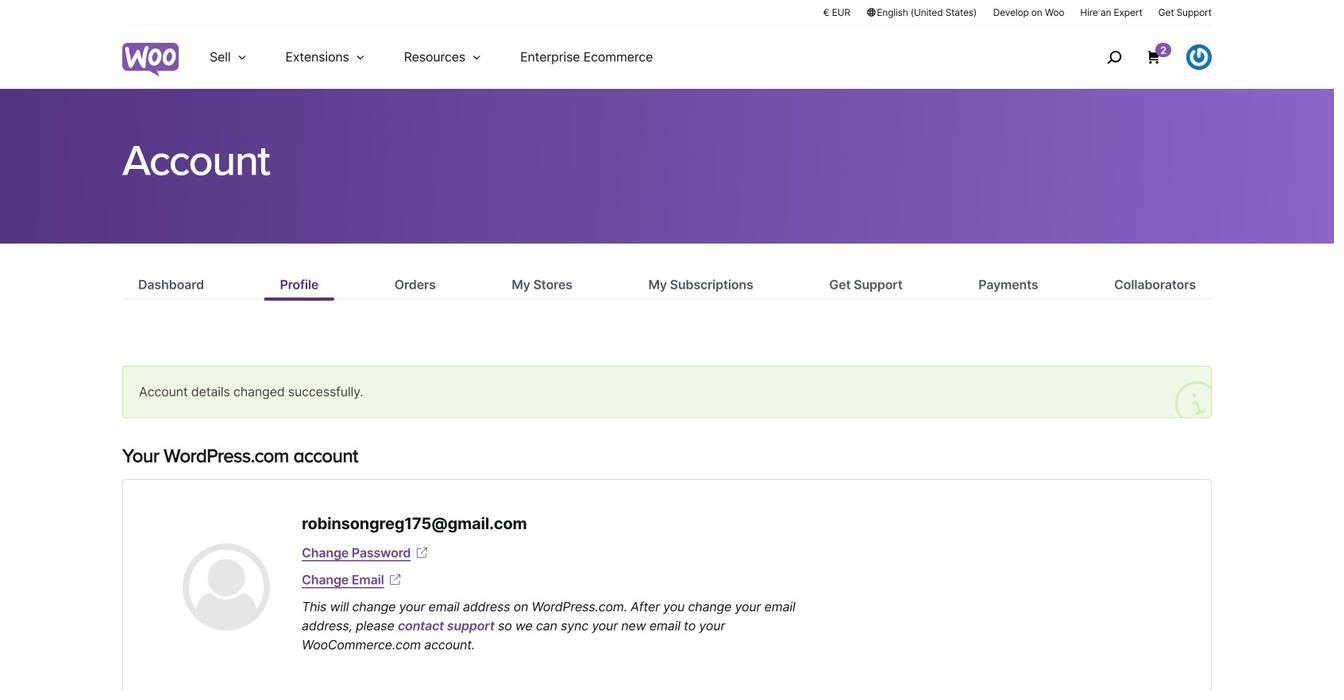 Task type: describe. For each thing, give the bounding box(es) containing it.
open account menu image
[[1187, 44, 1212, 70]]

gravatar image image
[[183, 544, 270, 631]]

search image
[[1102, 44, 1127, 70]]



Task type: locate. For each thing, give the bounding box(es) containing it.
1 horizontal spatial external link image
[[414, 546, 430, 562]]

alert
[[122, 366, 1212, 419]]

service navigation menu element
[[1073, 31, 1212, 83]]

external link image
[[414, 546, 430, 562], [387, 573, 403, 589]]

0 vertical spatial external link image
[[414, 546, 430, 562]]

0 horizontal spatial external link image
[[387, 573, 403, 589]]

1 vertical spatial external link image
[[387, 573, 403, 589]]



